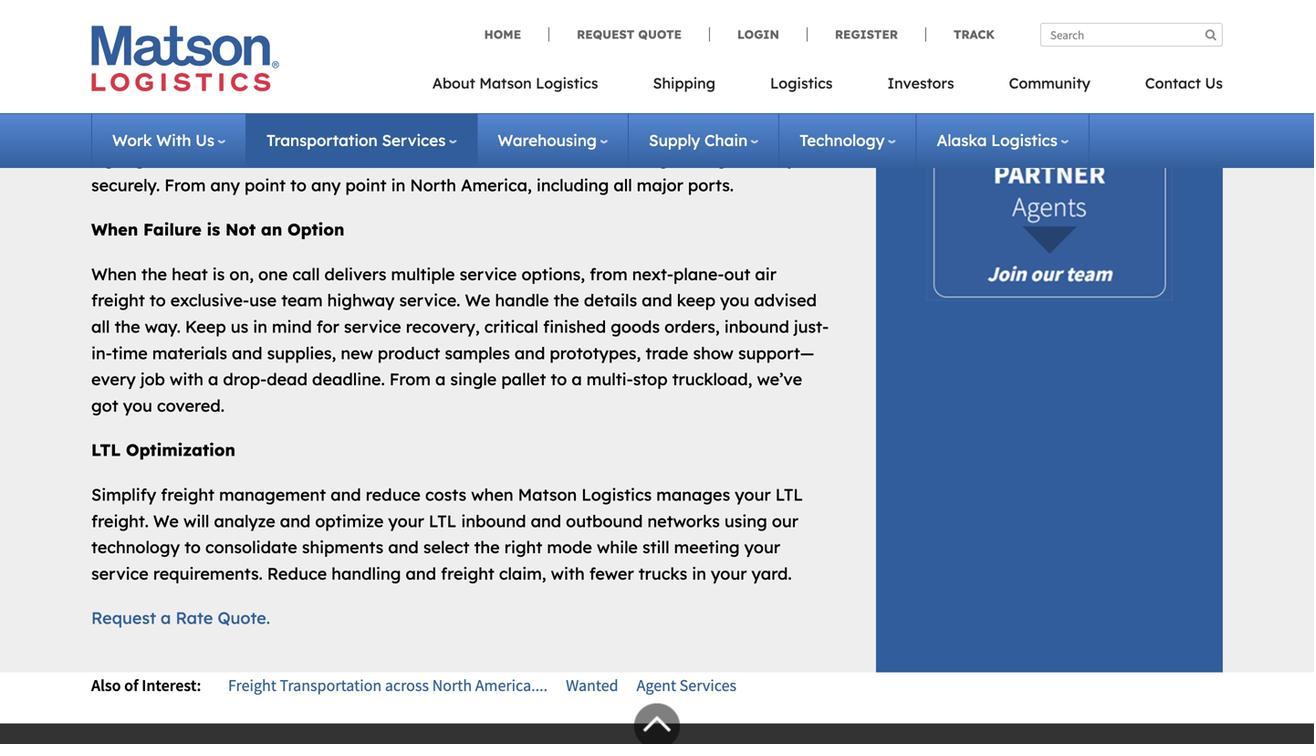 Task type: locate. For each thing, give the bounding box(es) containing it.
2 vertical spatial we
[[153, 511, 179, 531]]

multiple
[[391, 264, 455, 284]]

moved
[[289, 96, 343, 116]]

drop-
[[490, 96, 534, 116], [223, 369, 267, 390]]

0 vertical spatial from
[[165, 175, 206, 195]]

with down 'mode'
[[551, 563, 585, 584]]

keep
[[677, 290, 716, 311]]

yard.
[[752, 563, 792, 584]]

supplies,
[[267, 343, 336, 363]]

north right across
[[432, 675, 472, 696]]

2 vertical spatial service
[[91, 563, 149, 584]]

when the heat is on, one call delivers multiple service options, from next-plane-out air freight to exclusive-use team highway service. we handle the details and keep you advised all the way. keep us in mind for service recovery, critical finished goods orders, inbound just- in-time materials and supplies, new product samples and prototypes, trade show support— every job with a drop-dead deadline. from a single pallet to a multi-stop truckload, we've got you covered.
[[91, 264, 829, 416]]

0 horizontal spatial request
[[91, 608, 156, 628]]

and down select
[[406, 563, 436, 584]]

1 horizontal spatial you
[[721, 290, 750, 311]]

north down the move
[[410, 175, 457, 195]]

you down out
[[721, 290, 750, 311]]

the down state
[[322, 148, 348, 169]]

work
[[112, 131, 152, 150]]

0 vertical spatial north
[[410, 175, 457, 195]]

2 vertical spatial all
[[91, 316, 110, 337]]

when
[[471, 484, 514, 505]]

also of interest:
[[91, 675, 201, 696]]

we up critical on the left top of the page
[[465, 290, 491, 311]]

technology
[[91, 537, 180, 558]]

service down 'technology'
[[91, 563, 149, 584]]

securely.
[[91, 175, 160, 195]]

about matson logistics link
[[433, 68, 626, 106]]

agent services
[[637, 675, 737, 696]]

you
[[721, 290, 750, 311], [123, 395, 152, 416]]

quote.
[[218, 608, 270, 628]]

show
[[694, 343, 734, 363]]

in down the permits,
[[391, 175, 406, 195]]

management
[[219, 484, 326, 505]]

1 vertical spatial drop-
[[223, 369, 267, 390]]

search image
[[1206, 29, 1217, 41]]

2 vertical spatial in
[[692, 563, 707, 584]]

rgns,
[[589, 96, 638, 116]]

ltl down got at the bottom left of page
[[91, 440, 121, 460]]

when down securely.
[[91, 219, 138, 240]]

1 vertical spatial ltl
[[776, 484, 804, 505]]

call
[[293, 264, 320, 284]]

1 horizontal spatial any
[[311, 175, 341, 195]]

1 horizontal spatial services
[[680, 675, 737, 696]]

you down job
[[123, 395, 152, 416]]

it left 'all,'
[[348, 96, 359, 116]]

us right "contact"
[[1206, 74, 1224, 92]]

0 vertical spatial services
[[382, 131, 446, 150]]

1 horizontal spatial from
[[390, 369, 431, 390]]

request for request a rate quote.
[[91, 608, 156, 628]]

2 any from the left
[[311, 175, 341, 195]]

2 horizontal spatial of
[[410, 70, 427, 90]]

glass.
[[431, 70, 476, 90]]

1 horizontal spatial with
[[551, 563, 585, 584]]

an abrams m1 battle tank. giant sheets of glass. road graders and land movers. huge concrete culverts. we've moved it all, on flatbeds, drop-decks, rgns, whatever it takes. we understand the ins and outs of state permits, routings, tunnels and bridges, flags and signage, escort vehicles – all the details to move oversized and overweight freight safely and securely. from any point to any point in north america, including all major ports.
[[91, 70, 831, 195]]

0 horizontal spatial inbound
[[461, 511, 526, 531]]

also
[[91, 675, 121, 696]]

inbound down when at the bottom
[[461, 511, 526, 531]]

all right –
[[299, 148, 318, 169]]

freight down flags
[[690, 148, 744, 169]]

of down "moved"
[[319, 122, 335, 143]]

0 horizontal spatial all
[[91, 316, 110, 337]]

we right takes.
[[788, 96, 814, 116]]

1 horizontal spatial in
[[391, 175, 406, 195]]

1 vertical spatial service
[[344, 316, 401, 337]]

service.
[[399, 290, 461, 311]]

1 horizontal spatial request
[[577, 27, 635, 42]]

services for agent services
[[680, 675, 737, 696]]

2 horizontal spatial ltl
[[776, 484, 804, 505]]

highway
[[327, 290, 395, 311]]

matson down home
[[480, 74, 532, 92]]

and down next-
[[642, 290, 673, 311]]

1 horizontal spatial point
[[346, 175, 387, 195]]

None search field
[[1041, 23, 1224, 47]]

is
[[207, 219, 220, 240], [213, 264, 225, 284]]

register link
[[807, 27, 926, 42]]

1 vertical spatial north
[[432, 675, 472, 696]]

0 vertical spatial matson
[[480, 74, 532, 92]]

1 horizontal spatial us
[[1206, 74, 1224, 92]]

2 vertical spatial of
[[124, 675, 139, 696]]

any up option
[[311, 175, 341, 195]]

inbound inside when the heat is on, one call delivers multiple service options, from next-plane-out air freight to exclusive-use team highway service. we handle the details and keep you advised all the way. keep us in mind for service recovery, critical finished goods orders, inbound just- in-time materials and supplies, new product samples and prototypes, trade show support— every job with a drop-dead deadline. from a single pallet to a multi-stop truckload, we've got you covered.
[[725, 316, 790, 337]]

0 horizontal spatial any
[[210, 175, 240, 195]]

section
[[854, 0, 1246, 673]]

2 horizontal spatial all
[[614, 175, 633, 195]]

with
[[156, 131, 191, 150]]

0 vertical spatial us
[[1206, 74, 1224, 92]]

outbound
[[566, 511, 643, 531]]

orders,
[[665, 316, 720, 337]]

1 vertical spatial with
[[551, 563, 585, 584]]

footer
[[0, 703, 1315, 744]]

point down vehicles
[[245, 175, 286, 195]]

point
[[245, 175, 286, 195], [346, 175, 387, 195]]

and down we've
[[244, 122, 275, 143]]

request left quote
[[577, 27, 635, 42]]

1 any from the left
[[210, 175, 240, 195]]

a down prototypes,
[[572, 369, 582, 390]]

option
[[288, 219, 345, 240]]

0 vertical spatial with
[[170, 369, 204, 390]]

when inside when the heat is on, one call delivers multiple service options, from next-plane-out air freight to exclusive-use team highway service. we handle the details and keep you advised all the way. keep us in mind for service recovery, critical finished goods orders, inbound just- in-time materials and supplies, new product samples and prototypes, trade show support— every job with a drop-dead deadline. from a single pallet to a multi-stop truckload, we've got you covered.
[[91, 264, 137, 284]]

0 horizontal spatial ltl
[[91, 440, 121, 460]]

from down product
[[390, 369, 431, 390]]

deadline.
[[312, 369, 385, 390]]

request quote link
[[549, 27, 710, 42]]

logistics up 'decks,'
[[536, 74, 599, 92]]

outs
[[279, 122, 314, 143]]

with down the materials
[[170, 369, 204, 390]]

concrete
[[91, 96, 161, 116]]

request up also
[[91, 608, 156, 628]]

services for transportation services
[[382, 131, 446, 150]]

to right pallet
[[551, 369, 567, 390]]

details down from
[[584, 290, 638, 311]]

1 vertical spatial matson
[[518, 484, 577, 505]]

on,
[[230, 264, 254, 284]]

prototypes,
[[550, 343, 641, 363]]

in-
[[91, 343, 112, 363]]

costs
[[425, 484, 467, 505]]

1 vertical spatial request
[[91, 608, 156, 628]]

1 horizontal spatial details
[[584, 290, 638, 311]]

the down "culverts." at the left top of page
[[187, 122, 213, 143]]

takes.
[[737, 96, 784, 116]]

details down state
[[353, 148, 406, 169]]

got
[[91, 395, 118, 416]]

1 vertical spatial services
[[680, 675, 737, 696]]

1 horizontal spatial all
[[299, 148, 318, 169]]

1 vertical spatial when
[[91, 264, 137, 284]]

0 horizontal spatial details
[[353, 148, 406, 169]]

services right agent
[[680, 675, 737, 696]]

from inside when the heat is on, one call delivers multiple service options, from next-plane-out air freight to exclusive-use team highway service. we handle the details and keep you advised all the way. keep us in mind for service recovery, critical finished goods orders, inbound just- in-time materials and supplies, new product samples and prototypes, trade show support— every job with a drop-dead deadline. from a single pallet to a multi-stop truckload, we've got you covered.
[[390, 369, 431, 390]]

the left right
[[474, 537, 500, 558]]

matson right when at the bottom
[[518, 484, 577, 505]]

0 horizontal spatial drop-
[[223, 369, 267, 390]]

0 horizontal spatial service
[[91, 563, 149, 584]]

just-
[[794, 316, 829, 337]]

quote
[[639, 27, 682, 42]]

0 vertical spatial details
[[353, 148, 406, 169]]

1 horizontal spatial ltl
[[429, 511, 457, 531]]

support—
[[739, 343, 815, 363]]

us left the ins
[[196, 131, 215, 150]]

1 vertical spatial is
[[213, 264, 225, 284]]

your down reduce
[[388, 511, 425, 531]]

mode
[[547, 537, 593, 558]]

1 horizontal spatial we
[[465, 290, 491, 311]]

0 horizontal spatial we
[[153, 511, 179, 531]]

is left on,
[[213, 264, 225, 284]]

we left will
[[153, 511, 179, 531]]

across
[[385, 675, 429, 696]]

drop- down the 'us'
[[223, 369, 267, 390]]

to up way.
[[150, 290, 166, 311]]

0 horizontal spatial us
[[196, 131, 215, 150]]

in right the 'us'
[[253, 316, 268, 337]]

1 vertical spatial inbound
[[461, 511, 526, 531]]

1 vertical spatial all
[[614, 175, 633, 195]]

0 vertical spatial of
[[410, 70, 427, 90]]

ltl optimization
[[91, 440, 236, 460]]

all inside when the heat is on, one call delivers multiple service options, from next-plane-out air freight to exclusive-use team highway service. we handle the details and keep you advised all the way. keep us in mind for service recovery, critical finished goods orders, inbound just- in-time materials and supplies, new product samples and prototypes, trade show support— every job with a drop-dead deadline. from a single pallet to a multi-stop truckload, we've got you covered.
[[91, 316, 110, 337]]

transportation down "moved"
[[267, 131, 378, 150]]

1 horizontal spatial service
[[344, 316, 401, 337]]

inbound
[[725, 316, 790, 337], [461, 511, 526, 531]]

request for request quote
[[577, 27, 635, 42]]

when left heat
[[91, 264, 137, 284]]

materials
[[152, 343, 227, 363]]

0 vertical spatial when
[[91, 219, 138, 240]]

is inside when the heat is on, one call delivers multiple service options, from next-plane-out air freight to exclusive-use team highway service. we handle the details and keep you advised all the way. keep us in mind for service recovery, critical finished goods orders, inbound just- in-time materials and supplies, new product samples and prototypes, trade show support— every job with a drop-dead deadline. from a single pallet to a multi-stop truckload, we've got you covered.
[[213, 264, 225, 284]]

rate
[[176, 608, 213, 628]]

0 vertical spatial request
[[577, 27, 635, 42]]

all up the in-
[[91, 316, 110, 337]]

networks
[[648, 511, 720, 531]]

samples
[[445, 343, 510, 363]]

in inside simplify freight management and reduce costs when matson logistics manages your ltl freight. we will analyze and optimize your ltl inbound and outbound networks using our technology to consolidate shipments and select the right mode while still meeting your service requirements. reduce handling and freight claim, with fewer trucks in your yard.
[[692, 563, 707, 584]]

big
[[127, 25, 155, 46]]

1 vertical spatial we
[[465, 290, 491, 311]]

transportation left across
[[280, 675, 382, 696]]

freight down select
[[441, 563, 495, 584]]

service inside simplify freight management and reduce costs when matson logistics manages your ltl freight. we will analyze and optimize your ltl inbound and outbound networks using our technology to consolidate shipments and select the right mode while still meeting your service requirements. reduce handling and freight claim, with fewer trucks in your yard.
[[91, 563, 149, 584]]

we've
[[236, 96, 285, 116]]

0 horizontal spatial from
[[165, 175, 206, 195]]

advised
[[755, 290, 817, 311]]

0 vertical spatial is
[[207, 219, 220, 240]]

in down meeting
[[692, 563, 707, 584]]

1 horizontal spatial it
[[721, 96, 732, 116]]

community
[[1010, 74, 1091, 92]]

to down the permits,
[[411, 148, 427, 169]]

drop- down about matson logistics
[[490, 96, 534, 116]]

and down rgns,
[[591, 122, 621, 143]]

request a rate quote. link
[[91, 608, 270, 628]]

contact us
[[1146, 74, 1224, 92]]

0 vertical spatial service
[[460, 264, 517, 284]]

trucks
[[639, 563, 688, 584]]

0 vertical spatial in
[[391, 175, 406, 195]]

register
[[835, 27, 899, 42]]

1 when from the top
[[91, 219, 138, 240]]

ltl up our
[[776, 484, 804, 505]]

1 vertical spatial you
[[123, 395, 152, 416]]

services down on
[[382, 131, 446, 150]]

m1
[[183, 70, 206, 90]]

0 vertical spatial ltl
[[91, 440, 121, 460]]

agent services link
[[637, 675, 737, 696]]

exclusive-
[[171, 290, 249, 311]]

a
[[208, 369, 219, 390], [436, 369, 446, 390], [572, 369, 582, 390], [161, 608, 171, 628]]

when for when the heat is on, one call delivers multiple service options, from next-plane-out air freight to exclusive-use team highway service. we handle the details and keep you advised all the way. keep us in mind for service recovery, critical finished goods orders, inbound just- in-time materials and supplies, new product samples and prototypes, trade show support— every job with a drop-dead deadline. from a single pallet to a multi-stop truckload, we've got you covered.
[[91, 264, 137, 284]]

an
[[91, 70, 113, 90]]

manages
[[657, 484, 731, 505]]

ltl down costs
[[429, 511, 457, 531]]

and up optimize
[[331, 484, 361, 505]]

2 when from the top
[[91, 264, 137, 284]]

freight up way.
[[91, 290, 145, 311]]

is left 'not' on the left
[[207, 219, 220, 240]]

0 vertical spatial you
[[721, 290, 750, 311]]

1 vertical spatial in
[[253, 316, 268, 337]]

to down will
[[185, 537, 201, 558]]

1 horizontal spatial drop-
[[490, 96, 534, 116]]

of up on
[[410, 70, 427, 90]]

it
[[348, 96, 359, 116], [721, 96, 732, 116]]

from down escort
[[165, 175, 206, 195]]

0 vertical spatial drop-
[[490, 96, 534, 116]]

service up handle
[[460, 264, 517, 284]]

it up flags
[[721, 96, 732, 116]]

logistics up outbound
[[582, 484, 652, 505]]

1 horizontal spatial inbound
[[725, 316, 790, 337]]

0 vertical spatial inbound
[[725, 316, 790, 337]]

track link
[[926, 27, 995, 42]]

1 vertical spatial details
[[584, 290, 638, 311]]

contact us link
[[1119, 68, 1224, 106]]

inbound up support—
[[725, 316, 790, 337]]

any down vehicles
[[210, 175, 240, 195]]

2 horizontal spatial in
[[692, 563, 707, 584]]

when for when failure is not an option
[[91, 219, 138, 240]]

point down transportation services link
[[346, 175, 387, 195]]

service down highway
[[344, 316, 401, 337]]

matson logistics image
[[91, 26, 279, 91]]

0 horizontal spatial with
[[170, 369, 204, 390]]

a left rate
[[161, 608, 171, 628]]

permits,
[[384, 122, 450, 143]]

whatever
[[642, 96, 717, 116]]

supply chain
[[649, 131, 748, 150]]

1 vertical spatial of
[[319, 122, 335, 143]]

logistics inside simplify freight management and reduce costs when matson logistics manages your ltl freight. we will analyze and optimize your ltl inbound and outbound networks using our technology to consolidate shipments and select the right mode while still meeting your service requirements. reduce handling and freight claim, with fewer trucks in your yard.
[[582, 484, 652, 505]]

1 point from the left
[[245, 175, 286, 195]]

with inside simplify freight management and reduce costs when matson logistics manages your ltl freight. we will analyze and optimize your ltl inbound and outbound networks using our technology to consolidate shipments and select the right mode while still meeting your service requirements. reduce handling and freight claim, with fewer trucks in your yard.
[[551, 563, 585, 584]]

0 horizontal spatial services
[[382, 131, 446, 150]]

and up including
[[560, 148, 591, 169]]

the inside simplify freight management and reduce costs when matson logistics manages your ltl freight. we will analyze and optimize your ltl inbound and outbound networks using our technology to consolidate shipments and select the right mode while still meeting your service requirements. reduce handling and freight claim, with fewer trucks in your yard.
[[474, 537, 500, 558]]

select
[[424, 537, 470, 558]]

we inside when the heat is on, one call delivers multiple service options, from next-plane-out air freight to exclusive-use team highway service. we handle the details and keep you advised all the way. keep us in mind for service recovery, critical finished goods orders, inbound just- in-time materials and supplies, new product samples and prototypes, trade show support— every job with a drop-dead deadline. from a single pallet to a multi-stop truckload, we've got you covered.
[[465, 290, 491, 311]]

2 horizontal spatial we
[[788, 96, 814, 116]]

all down overweight
[[614, 175, 633, 195]]

1 vertical spatial from
[[390, 369, 431, 390]]

0 horizontal spatial point
[[245, 175, 286, 195]]

services
[[382, 131, 446, 150], [680, 675, 737, 696]]

from inside an abrams m1 battle tank. giant sheets of glass. road graders and land movers. huge concrete culverts. we've moved it all, on flatbeds, drop-decks, rgns, whatever it takes. we understand the ins and outs of state permits, routings, tunnels and bridges, flags and signage, escort vehicles – all the details to move oversized and overweight freight safely and securely. from any point to any point in north america, including all major ports.
[[165, 175, 206, 195]]

of right also
[[124, 675, 139, 696]]

0 horizontal spatial in
[[253, 316, 268, 337]]

covered.
[[157, 395, 225, 416]]

0 vertical spatial we
[[788, 96, 814, 116]]

0 horizontal spatial it
[[348, 96, 359, 116]]

to inside simplify freight management and reduce costs when matson logistics manages your ltl freight. we will analyze and optimize your ltl inbound and outbound networks using our technology to consolidate shipments and select the right mode while still meeting your service requirements. reduce handling and freight claim, with fewer trucks in your yard.
[[185, 537, 201, 558]]



Task type: describe. For each thing, give the bounding box(es) containing it.
wanted link
[[566, 675, 619, 696]]

interest:
[[142, 675, 201, 696]]

options,
[[522, 264, 585, 284]]

2 horizontal spatial service
[[460, 264, 517, 284]]

details inside when the heat is on, one call delivers multiple service options, from next-plane-out air freight to exclusive-use team highway service. we handle the details and keep you advised all the way. keep us in mind for service recovery, critical finished goods orders, inbound just- in-time materials and supplies, new product samples and prototypes, trade show support— every job with a drop-dead deadline. from a single pallet to a multi-stop truckload, we've got you covered.
[[584, 290, 638, 311]]

request quote
[[577, 27, 682, 42]]

handle
[[495, 290, 549, 311]]

2 vertical spatial ltl
[[429, 511, 457, 531]]

inbound inside simplify freight management and reduce costs when matson logistics manages your ltl freight. we will analyze and optimize your ltl inbound and outbound networks using our technology to consolidate shipments and select the right mode while still meeting your service requirements. reduce handling and freight claim, with fewer trucks in your yard.
[[461, 511, 526, 531]]

and right safely
[[800, 148, 831, 169]]

stuff
[[160, 25, 201, 46]]

and down the 'us'
[[232, 343, 263, 363]]

your up the using
[[735, 484, 771, 505]]

top menu navigation
[[433, 68, 1224, 106]]

air
[[756, 264, 777, 284]]

from
[[590, 264, 628, 284]]

details inside an abrams m1 battle tank. giant sheets of glass. road graders and land movers. huge concrete culverts. we've moved it all, on flatbeds, drop-decks, rgns, whatever it takes. we understand the ins and outs of state permits, routings, tunnels and bridges, flags and signage, escort vehicles – all the details to move oversized and overweight freight safely and securely. from any point to any point in north america, including all major ports.
[[353, 148, 406, 169]]

routings,
[[454, 122, 524, 143]]

and left select
[[388, 537, 419, 558]]

contact us image
[[927, 0, 1173, 108]]

–
[[286, 148, 295, 169]]

community link
[[982, 68, 1119, 106]]

1 horizontal spatial of
[[319, 122, 335, 143]]

dead
[[267, 369, 308, 390]]

simplify
[[91, 484, 156, 505]]

drop- inside when the heat is on, one call delivers multiple service options, from next-plane-out air freight to exclusive-use team highway service. we handle the details and keep you advised all the way. keep us in mind for service recovery, critical finished goods orders, inbound just- in-time materials and supplies, new product samples and prototypes, trade show support— every job with a drop-dead deadline. from a single pallet to a multi-stop truckload, we've got you covered.
[[223, 369, 267, 390]]

understand
[[91, 122, 182, 143]]

drop- inside an abrams m1 battle tank. giant sheets of glass. road graders and land movers. huge concrete culverts. we've moved it all, on flatbeds, drop-decks, rgns, whatever it takes. we understand the ins and outs of state permits, routings, tunnels and bridges, flags and signage, escort vehicles – all the details to move oversized and overweight freight safely and securely. from any point to any point in north america, including all major ports.
[[490, 96, 534, 116]]

freight inside when the heat is on, one call delivers multiple service options, from next-plane-out air freight to exclusive-use team highway service. we handle the details and keep you advised all the way. keep us in mind for service recovery, critical finished goods orders, inbound just- in-time materials and supplies, new product samples and prototypes, trade show support— every job with a drop-dead deadline. from a single pallet to a multi-stop truckload, we've got you covered.
[[91, 290, 145, 311]]

when failure is not an option
[[91, 219, 345, 240]]

recovery,
[[406, 316, 480, 337]]

matson inside "link"
[[480, 74, 532, 92]]

ports.
[[688, 175, 734, 195]]

battle
[[210, 70, 257, 90]]

and down management
[[280, 511, 311, 531]]

we inside an abrams m1 battle tank. giant sheets of glass. road graders and land movers. huge concrete culverts. we've moved it all, on flatbeds, drop-decks, rgns, whatever it takes. we understand the ins and outs of state permits, routings, tunnels and bridges, flags and signage, escort vehicles – all the details to move oversized and overweight freight safely and securely. from any point to any point in north america, including all major ports.
[[788, 96, 814, 116]]

0 vertical spatial all
[[299, 148, 318, 169]]

the up finished
[[554, 290, 580, 311]]

and down takes.
[[739, 122, 769, 143]]

with inside when the heat is on, one call delivers multiple service options, from next-plane-out air freight to exclusive-use team highway service. we handle the details and keep you advised all the way. keep us in mind for service recovery, critical finished goods orders, inbound just- in-time materials and supplies, new product samples and prototypes, trade show support— every job with a drop-dead deadline. from a single pallet to a multi-stop truckload, we've got you covered.
[[170, 369, 204, 390]]

service for delivers
[[344, 316, 401, 337]]

freight inside an abrams m1 battle tank. giant sheets of glass. road graders and land movers. huge concrete culverts. we've moved it all, on flatbeds, drop-decks, rgns, whatever it takes. we understand the ins and outs of state permits, routings, tunnels and bridges, flags and signage, escort vehicles – all the details to move oversized and overweight freight safely and securely. from any point to any point in north america, including all major ports.
[[690, 148, 744, 169]]

mind
[[272, 316, 312, 337]]

request a rate quote.
[[91, 608, 270, 628]]

investors
[[888, 74, 955, 92]]

the left heat
[[141, 264, 167, 284]]

logistics up takes.
[[771, 74, 833, 92]]

your down meeting
[[711, 563, 747, 584]]

we inside simplify freight management and reduce costs when matson logistics manages your ltl freight. we will analyze and optimize your ltl inbound and outbound networks using our technology to consolidate shipments and select the right mode while still meeting your service requirements. reduce handling and freight claim, with fewer trucks in your yard.
[[153, 511, 179, 531]]

requirements.
[[153, 563, 263, 584]]

warehousing link
[[498, 131, 608, 150]]

product
[[378, 343, 440, 363]]

your up yard.
[[745, 537, 781, 558]]

every
[[91, 369, 136, 390]]

north inside an abrams m1 battle tank. giant sheets of glass. road graders and land movers. huge concrete culverts. we've moved it all, on flatbeds, drop-decks, rgns, whatever it takes. we understand the ins and outs of state permits, routings, tunnels and bridges, flags and signage, escort vehicles – all the details to move oversized and overweight freight safely and securely. from any point to any point in north america, including all major ports.
[[410, 175, 457, 195]]

track
[[954, 27, 995, 42]]

2 point from the left
[[346, 175, 387, 195]]

move
[[432, 148, 475, 169]]

reduce
[[366, 484, 421, 505]]

critical
[[485, 316, 539, 337]]

transportation services
[[267, 131, 446, 150]]

handling
[[332, 563, 401, 584]]

simplify freight management and reduce costs when matson logistics manages your ltl freight. we will analyze and optimize your ltl inbound and outbound networks using our technology to consolidate shipments and select the right mode while still meeting your service requirements. reduce handling and freight claim, with fewer trucks in your yard.
[[91, 484, 804, 584]]

freight.
[[91, 511, 149, 531]]

for
[[317, 316, 340, 337]]

on
[[391, 96, 411, 116]]

stop
[[633, 369, 668, 390]]

job
[[140, 369, 165, 390]]

sheets
[[354, 70, 406, 90]]

1 vertical spatial transportation
[[280, 675, 382, 696]]

movers.
[[668, 70, 730, 90]]

service for matson
[[91, 563, 149, 584]]

and up right
[[531, 511, 562, 531]]

while
[[597, 537, 638, 558]]

delivers
[[325, 264, 387, 284]]

wanted
[[566, 675, 619, 696]]

backtop image
[[635, 703, 680, 744]]

technology link
[[800, 131, 896, 150]]

analyze
[[214, 511, 276, 531]]

flatbeds,
[[416, 96, 485, 116]]

a left single
[[436, 369, 446, 390]]

freight transportation across north america.... link
[[228, 675, 548, 696]]

use
[[249, 290, 277, 311]]

0 horizontal spatial you
[[123, 395, 152, 416]]

logistics inside "link"
[[536, 74, 599, 92]]

tank.
[[262, 70, 301, 90]]

0 vertical spatial transportation
[[267, 131, 378, 150]]

safely
[[748, 148, 796, 169]]

shipping link
[[626, 68, 743, 106]]

we've
[[757, 369, 803, 390]]

in inside an abrams m1 battle tank. giant sheets of glass. road graders and land movers. huge concrete culverts. we've moved it all, on flatbeds, drop-decks, rgns, whatever it takes. we understand the ins and outs of state permits, routings, tunnels and bridges, flags and signage, escort vehicles – all the details to move oversized and overweight freight safely and securely. from any point to any point in north america, including all major ports.
[[391, 175, 406, 195]]

shipments
[[302, 537, 384, 558]]

the up time
[[115, 316, 140, 337]]

major
[[637, 175, 684, 195]]

freight transportation across north america....
[[228, 675, 548, 696]]

agent service image
[[927, 144, 1173, 301]]

a up covered.
[[208, 369, 219, 390]]

out
[[725, 264, 751, 284]]

about matson logistics
[[433, 74, 599, 92]]

overweight
[[595, 148, 685, 169]]

one
[[258, 264, 288, 284]]

logistics down 'community' link
[[992, 131, 1058, 150]]

flags
[[695, 122, 734, 143]]

Search search field
[[1041, 23, 1224, 47]]

2 it from the left
[[721, 96, 732, 116]]

matson inside simplify freight management and reduce costs when matson logistics manages your ltl freight. we will analyze and optimize your ltl inbound and outbound networks using our technology to consolidate shipments and select the right mode while still meeting your service requirements. reduce handling and freight claim, with fewer trucks in your yard.
[[518, 484, 577, 505]]

an
[[261, 219, 282, 240]]

and up rgns,
[[593, 70, 624, 90]]

will
[[184, 511, 210, 531]]

signage,
[[91, 148, 159, 169]]

pallet
[[502, 369, 546, 390]]

us inside top menu navigation
[[1206, 74, 1224, 92]]

to down –
[[290, 175, 307, 195]]

1 vertical spatial us
[[196, 131, 215, 150]]

plane-
[[674, 264, 725, 284]]

culverts.
[[165, 96, 232, 116]]

vehicles
[[218, 148, 282, 169]]

and up pallet
[[515, 343, 546, 363]]

login
[[738, 27, 780, 42]]

in inside when the heat is on, one call delivers multiple service options, from next-plane-out air freight to exclusive-use team highway service. we handle the details and keep you advised all the way. keep us in mind for service recovery, critical finished goods orders, inbound just- in-time materials and supplies, new product samples and prototypes, trade show support— every job with a drop-dead deadline. from a single pallet to a multi-stop truckload, we've got you covered.
[[253, 316, 268, 337]]

supply
[[649, 131, 701, 150]]

0 horizontal spatial of
[[124, 675, 139, 696]]

freight up will
[[161, 484, 215, 505]]

agent
[[637, 675, 677, 696]]

keep
[[185, 316, 226, 337]]

all,
[[363, 96, 387, 116]]

1 it from the left
[[348, 96, 359, 116]]

state
[[339, 122, 380, 143]]

graders
[[527, 70, 589, 90]]

alaska logistics link
[[937, 131, 1069, 150]]



Task type: vqa. For each thing, say whether or not it's contained in the screenshot.
'China' Link
no



